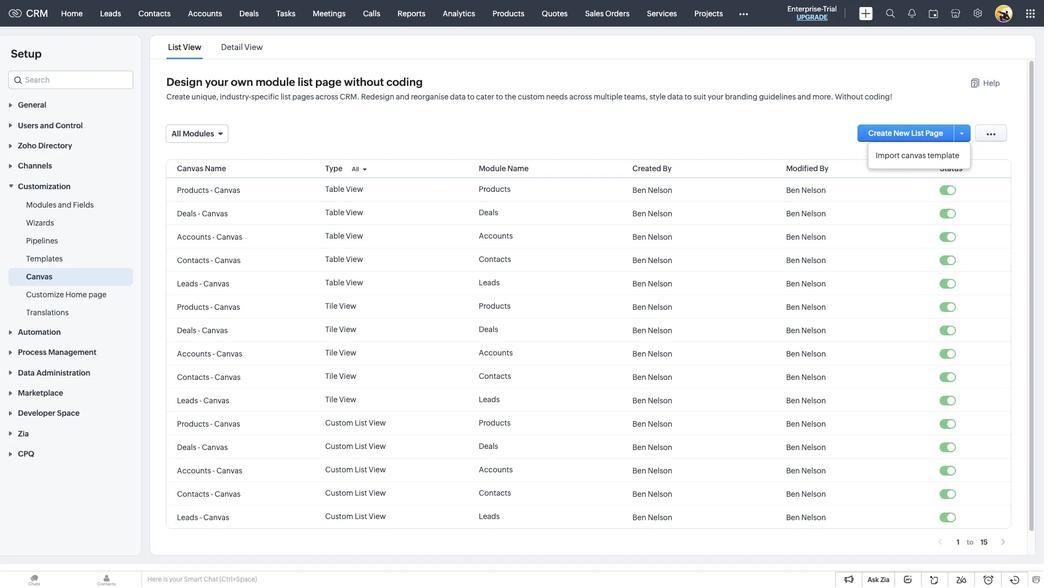 Task type: vqa. For each thing, say whether or not it's contained in the screenshot.


Task type: locate. For each thing, give the bounding box(es) containing it.
all
[[172, 129, 181, 138], [352, 166, 359, 173]]

name down all modules field
[[205, 164, 226, 173]]

your right suit at the top right
[[708, 92, 724, 101]]

2 table from the top
[[325, 208, 345, 217]]

data right style
[[668, 92, 683, 101]]

1 vertical spatial products - canvas
[[177, 303, 240, 311]]

list
[[298, 76, 313, 88], [281, 92, 291, 101]]

leads link
[[91, 0, 130, 26]]

table view for contacts - canvas
[[325, 255, 363, 264]]

create inside create new list page button
[[869, 129, 893, 138]]

by right the 'created'
[[663, 164, 672, 173]]

3 custom from the top
[[325, 466, 353, 474]]

and down the coding
[[396, 92, 410, 101]]

1 vertical spatial list
[[281, 92, 291, 101]]

custom list view for products - canvas
[[325, 419, 386, 428]]

accounts - canvas for custom list view
[[177, 467, 242, 475]]

leads
[[100, 9, 121, 18], [479, 279, 500, 287], [177, 279, 198, 288], [479, 396, 500, 404], [177, 396, 198, 405], [479, 512, 500, 521], [177, 513, 198, 522]]

3 accounts - canvas from the top
[[177, 467, 242, 475]]

style
[[650, 92, 666, 101]]

control
[[55, 121, 83, 130]]

data
[[450, 92, 466, 101], [668, 92, 683, 101]]

1 tile from the top
[[325, 302, 338, 311]]

2 vertical spatial contacts - canvas
[[177, 490, 241, 499]]

4 custom from the top
[[325, 489, 353, 498]]

products
[[493, 9, 525, 18], [479, 185, 511, 194], [177, 186, 209, 194], [479, 302, 511, 311], [177, 303, 209, 311], [479, 419, 511, 428], [177, 420, 209, 428]]

list containing list view
[[158, 35, 273, 59]]

custom list view
[[325, 419, 386, 428], [325, 442, 386, 451], [325, 466, 386, 474], [325, 489, 386, 498], [325, 512, 386, 521]]

2 vertical spatial deals - canvas
[[177, 443, 228, 452]]

ask zia
[[868, 577, 890, 584]]

1 horizontal spatial all
[[352, 166, 359, 173]]

reorganise
[[411, 92, 449, 101]]

list for leads
[[355, 512, 367, 521]]

2 vertical spatial leads - canvas
[[177, 513, 229, 522]]

2 accounts - canvas from the top
[[177, 350, 242, 358]]

4 tile from the top
[[325, 372, 338, 381]]

custom list view for contacts - canvas
[[325, 489, 386, 498]]

0 horizontal spatial page
[[89, 290, 107, 299]]

1 custom from the top
[[325, 419, 353, 428]]

0 horizontal spatial across
[[316, 92, 338, 101]]

modules up wizards link
[[26, 201, 56, 209]]

status
[[940, 164, 963, 173]]

3 deals - canvas from the top
[[177, 443, 228, 452]]

1 vertical spatial your
[[708, 92, 724, 101]]

all right type
[[352, 166, 359, 173]]

2 custom list view from the top
[[325, 442, 386, 451]]

quotes link
[[533, 0, 577, 26]]

custom
[[325, 419, 353, 428], [325, 442, 353, 451], [325, 466, 353, 474], [325, 489, 353, 498], [325, 512, 353, 521]]

list inside button
[[912, 129, 924, 138]]

and inside dropdown button
[[40, 121, 54, 130]]

2 contacts - canvas from the top
[[177, 373, 241, 382]]

module name
[[479, 164, 529, 173]]

list for accounts
[[355, 466, 367, 474]]

5 table view from the top
[[325, 279, 363, 287]]

0 horizontal spatial by
[[663, 164, 672, 173]]

0 horizontal spatial modules
[[26, 201, 56, 209]]

1 horizontal spatial zia
[[881, 577, 890, 584]]

all for all
[[352, 166, 359, 173]]

and left fields
[[58, 201, 71, 209]]

zia inside dropdown button
[[18, 430, 29, 438]]

templates link
[[26, 253, 63, 264]]

1 vertical spatial zia
[[881, 577, 890, 584]]

data left cater
[[450, 92, 466, 101]]

0 horizontal spatial name
[[205, 164, 226, 173]]

2 vertical spatial accounts - canvas
[[177, 467, 242, 475]]

guidelines
[[759, 92, 796, 101]]

by
[[663, 164, 672, 173], [820, 164, 829, 173]]

to left the
[[496, 92, 503, 101]]

1 tile view from the top
[[325, 302, 357, 311]]

0 vertical spatial list
[[298, 76, 313, 88]]

view
[[183, 42, 201, 52], [245, 42, 263, 52], [346, 185, 363, 194], [346, 208, 363, 217], [346, 232, 363, 240], [346, 255, 363, 264], [346, 279, 363, 287], [339, 302, 357, 311], [339, 325, 357, 334], [339, 349, 357, 357], [339, 372, 357, 381], [339, 396, 357, 404], [369, 419, 386, 428], [369, 442, 386, 451], [369, 466, 386, 474], [369, 489, 386, 498], [369, 512, 386, 521]]

zoho
[[18, 141, 37, 150]]

create menu element
[[853, 0, 880, 26]]

1 accounts - canvas from the top
[[177, 233, 242, 241]]

1 vertical spatial page
[[89, 290, 107, 299]]

reports link
[[389, 0, 434, 26]]

ben
[[633, 186, 647, 194], [786, 186, 800, 194], [633, 209, 647, 218], [786, 209, 800, 218], [633, 233, 647, 241], [786, 233, 800, 241], [633, 256, 647, 265], [786, 256, 800, 265], [633, 279, 647, 288], [786, 279, 800, 288], [633, 303, 647, 311], [786, 303, 800, 311], [633, 326, 647, 335], [786, 326, 800, 335], [633, 350, 647, 358], [786, 350, 800, 358], [633, 373, 647, 382], [786, 373, 800, 382], [633, 396, 647, 405], [786, 396, 800, 405], [633, 420, 647, 428], [786, 420, 800, 428], [633, 443, 647, 452], [786, 443, 800, 452], [633, 467, 647, 475], [786, 467, 800, 475], [633, 490, 647, 499], [786, 490, 800, 499], [633, 513, 647, 522], [786, 513, 800, 522]]

2 custom from the top
[[325, 442, 353, 451]]

1 custom list view from the top
[[325, 419, 386, 428]]

tile view for leads - canvas
[[325, 396, 357, 404]]

1 vertical spatial leads - canvas
[[177, 396, 229, 405]]

2 by from the left
[[820, 164, 829, 173]]

setup
[[11, 47, 42, 60]]

2 name from the left
[[508, 164, 529, 173]]

1 horizontal spatial across
[[570, 92, 592, 101]]

list down design your own module list page without coding
[[281, 92, 291, 101]]

1 deals - canvas from the top
[[177, 209, 228, 218]]

tile view for deals - canvas
[[325, 325, 357, 334]]

2 deals - canvas from the top
[[177, 326, 228, 335]]

create left new
[[869, 129, 893, 138]]

0 vertical spatial accounts - canvas
[[177, 233, 242, 241]]

zia
[[18, 430, 29, 438], [881, 577, 890, 584]]

tile for products - canvas
[[325, 302, 338, 311]]

1 horizontal spatial data
[[668, 92, 683, 101]]

3 table from the top
[[325, 232, 345, 240]]

table view for products - canvas
[[325, 185, 363, 194]]

3 products - canvas from the top
[[177, 420, 240, 428]]

1 leads - canvas from the top
[[177, 279, 229, 288]]

module
[[479, 164, 506, 173]]

modified
[[786, 164, 819, 173]]

0 vertical spatial products - canvas
[[177, 186, 240, 194]]

your up unique,
[[205, 76, 229, 88]]

unique,
[[192, 92, 218, 101]]

list up pages
[[298, 76, 313, 88]]

0 vertical spatial leads - canvas
[[177, 279, 229, 288]]

tile for contacts - canvas
[[325, 372, 338, 381]]

4 custom list view from the top
[[325, 489, 386, 498]]

create down design
[[166, 92, 190, 101]]

2 tile from the top
[[325, 325, 338, 334]]

0 horizontal spatial all
[[172, 129, 181, 138]]

tile view for products - canvas
[[325, 302, 357, 311]]

custom for products - canvas
[[325, 419, 353, 428]]

name
[[205, 164, 226, 173], [508, 164, 529, 173]]

home right customize
[[66, 290, 87, 299]]

3 tile from the top
[[325, 349, 338, 357]]

leads - canvas for tile view
[[177, 396, 229, 405]]

5 table from the top
[[325, 279, 345, 287]]

1 horizontal spatial page
[[315, 76, 342, 88]]

without
[[344, 76, 384, 88]]

contacts link
[[130, 0, 179, 26]]

own
[[231, 76, 253, 88]]

0 vertical spatial deals - canvas
[[177, 209, 228, 218]]

page inside customization 'region'
[[89, 290, 107, 299]]

contacts - canvas for table view
[[177, 256, 241, 265]]

modules and fields
[[26, 201, 94, 209]]

1 vertical spatial create
[[869, 129, 893, 138]]

reports
[[398, 9, 426, 18]]

to left suit at the top right
[[685, 92, 692, 101]]

accounts - canvas for tile view
[[177, 350, 242, 358]]

crm link
[[9, 8, 48, 19]]

tile for accounts - canvas
[[325, 349, 338, 357]]

table view for deals - canvas
[[325, 208, 363, 217]]

3 contacts - canvas from the top
[[177, 490, 241, 499]]

zia up "cpq"
[[18, 430, 29, 438]]

translations
[[26, 308, 69, 317]]

0 horizontal spatial zia
[[18, 430, 29, 438]]

products - canvas for custom list view
[[177, 420, 240, 428]]

and left the more.
[[798, 92, 811, 101]]

home right crm
[[61, 9, 83, 18]]

2 leads - canvas from the top
[[177, 396, 229, 405]]

here is your smart chat (ctrl+space)
[[147, 576, 257, 584]]

and right users
[[40, 121, 54, 130]]

4 tile view from the top
[[325, 372, 357, 381]]

your right is
[[169, 576, 183, 584]]

deals - canvas for custom list view
[[177, 443, 228, 452]]

table view for leads - canvas
[[325, 279, 363, 287]]

None field
[[8, 71, 133, 89]]

2 table view from the top
[[325, 208, 363, 217]]

process management
[[18, 348, 97, 357]]

0 vertical spatial contacts - canvas
[[177, 256, 241, 265]]

page up automation dropdown button
[[89, 290, 107, 299]]

list inside list
[[168, 42, 181, 52]]

custom for deals - canvas
[[325, 442, 353, 451]]

deals - canvas for tile view
[[177, 326, 228, 335]]

nelson
[[648, 186, 673, 194], [802, 186, 826, 194], [648, 209, 673, 218], [802, 209, 826, 218], [648, 233, 673, 241], [802, 233, 826, 241], [648, 256, 673, 265], [802, 256, 826, 265], [648, 279, 673, 288], [802, 279, 826, 288], [648, 303, 673, 311], [802, 303, 826, 311], [648, 326, 673, 335], [802, 326, 826, 335], [648, 350, 673, 358], [802, 350, 826, 358], [648, 373, 673, 382], [802, 373, 826, 382], [648, 396, 673, 405], [802, 396, 826, 405], [648, 420, 673, 428], [802, 420, 826, 428], [648, 443, 673, 452], [802, 443, 826, 452], [648, 467, 673, 475], [802, 467, 826, 475], [648, 490, 673, 499], [802, 490, 826, 499], [648, 513, 673, 522], [802, 513, 826, 522]]

all up canvas name
[[172, 129, 181, 138]]

name for canvas name
[[205, 164, 226, 173]]

across right needs
[[570, 92, 592, 101]]

5 tile view from the top
[[325, 396, 357, 404]]

calls link
[[355, 0, 389, 26]]

1 contacts - canvas from the top
[[177, 256, 241, 265]]

2 products - canvas from the top
[[177, 303, 240, 311]]

name right the module
[[508, 164, 529, 173]]

products link
[[484, 0, 533, 26]]

customization region
[[0, 196, 141, 322]]

1 horizontal spatial name
[[508, 164, 529, 173]]

by right the modified
[[820, 164, 829, 173]]

administration
[[36, 369, 90, 377]]

0 vertical spatial modules
[[183, 129, 214, 138]]

list
[[158, 35, 273, 59]]

modules
[[183, 129, 214, 138], [26, 201, 56, 209]]

list view link
[[166, 42, 203, 52]]

3 table view from the top
[[325, 232, 363, 240]]

list for specific
[[281, 92, 291, 101]]

module
[[256, 76, 295, 88]]

pages
[[292, 92, 314, 101]]

leads - canvas for table view
[[177, 279, 229, 288]]

products - canvas
[[177, 186, 240, 194], [177, 303, 240, 311], [177, 420, 240, 428]]

0 vertical spatial your
[[205, 76, 229, 88]]

0 vertical spatial create
[[166, 92, 190, 101]]

developer space button
[[0, 403, 141, 424]]

0 horizontal spatial list
[[281, 92, 291, 101]]

1 horizontal spatial modules
[[183, 129, 214, 138]]

page up crm. on the left of the page
[[315, 76, 342, 88]]

1 name from the left
[[205, 164, 226, 173]]

the
[[505, 92, 517, 101]]

accounts - canvas for table view
[[177, 233, 242, 241]]

to
[[467, 92, 475, 101], [496, 92, 503, 101], [685, 92, 692, 101], [967, 539, 974, 547]]

1 vertical spatial all
[[352, 166, 359, 173]]

orders
[[606, 9, 630, 18]]

contacts - canvas
[[177, 256, 241, 265], [177, 373, 241, 382], [177, 490, 241, 499]]

search element
[[880, 0, 902, 27]]

1 products - canvas from the top
[[177, 186, 240, 194]]

and inside customization 'region'
[[58, 201, 71, 209]]

modules up canvas name
[[183, 129, 214, 138]]

1 table from the top
[[325, 185, 345, 194]]

1 vertical spatial accounts - canvas
[[177, 350, 242, 358]]

custom list view for accounts - canvas
[[325, 466, 386, 474]]

0 vertical spatial all
[[172, 129, 181, 138]]

contacts image
[[72, 572, 141, 588]]

2 tile view from the top
[[325, 325, 357, 334]]

1 vertical spatial modules
[[26, 201, 56, 209]]

0 horizontal spatial your
[[169, 576, 183, 584]]

1 across from the left
[[316, 92, 338, 101]]

2 across from the left
[[570, 92, 592, 101]]

0 horizontal spatial create
[[166, 92, 190, 101]]

sales
[[585, 9, 604, 18]]

crm.
[[340, 92, 360, 101]]

table
[[325, 185, 345, 194], [325, 208, 345, 217], [325, 232, 345, 240], [325, 255, 345, 264], [325, 279, 345, 287]]

1 horizontal spatial create
[[869, 129, 893, 138]]

1 vertical spatial deals - canvas
[[177, 326, 228, 335]]

4 table from the top
[[325, 255, 345, 264]]

name for module name
[[508, 164, 529, 173]]

4 table view from the top
[[325, 255, 363, 264]]

quotes
[[542, 9, 568, 18]]

3 tile view from the top
[[325, 349, 357, 357]]

all inside field
[[172, 129, 181, 138]]

tile view for contacts - canvas
[[325, 372, 357, 381]]

zia right ask
[[881, 577, 890, 584]]

management
[[48, 348, 97, 357]]

chats image
[[0, 572, 69, 588]]

create for create unique, industry-specific list pages across crm. redesign and reorganise data to cater to the custom needs across multiple teams, style data to suit your branding guidelines and more. without coding!
[[166, 92, 190, 101]]

developer space
[[18, 409, 80, 418]]

by for modified by
[[820, 164, 829, 173]]

and
[[396, 92, 410, 101], [798, 92, 811, 101], [40, 121, 54, 130], [58, 201, 71, 209]]

1 by from the left
[[663, 164, 672, 173]]

table view for accounts - canvas
[[325, 232, 363, 240]]

3 custom list view from the top
[[325, 466, 386, 474]]

across left crm. on the left of the page
[[316, 92, 338, 101]]

home
[[61, 9, 83, 18], [66, 290, 87, 299]]

Other Modules field
[[732, 5, 755, 22]]

ask
[[868, 577, 879, 584]]

list
[[168, 42, 181, 52], [912, 129, 924, 138], [355, 419, 367, 428], [355, 442, 367, 451], [355, 466, 367, 474], [355, 489, 367, 498], [355, 512, 367, 521]]

All Modules field
[[166, 125, 228, 143]]

create menu image
[[860, 7, 873, 20]]

0 horizontal spatial data
[[450, 92, 466, 101]]

2 vertical spatial products - canvas
[[177, 420, 240, 428]]

1 horizontal spatial by
[[820, 164, 829, 173]]

tile view
[[325, 302, 357, 311], [325, 325, 357, 334], [325, 349, 357, 357], [325, 372, 357, 381], [325, 396, 357, 404]]

1 horizontal spatial list
[[298, 76, 313, 88]]

0 vertical spatial zia
[[18, 430, 29, 438]]

your
[[205, 76, 229, 88], [708, 92, 724, 101], [169, 576, 183, 584]]

marketplace
[[18, 389, 63, 398]]

1 vertical spatial contacts - canvas
[[177, 373, 241, 382]]

contacts
[[139, 9, 171, 18], [479, 255, 511, 264], [177, 256, 209, 265], [479, 372, 511, 381], [177, 373, 209, 382], [479, 489, 511, 498], [177, 490, 209, 499]]

products - canvas for table view
[[177, 186, 240, 194]]

1 vertical spatial home
[[66, 290, 87, 299]]

custom for contacts - canvas
[[325, 489, 353, 498]]

projects
[[695, 9, 723, 18]]

wizards
[[26, 219, 54, 227]]

5 tile from the top
[[325, 396, 338, 404]]

1 table view from the top
[[325, 185, 363, 194]]

canvas
[[177, 164, 203, 173], [214, 186, 240, 194], [202, 209, 228, 218], [217, 233, 242, 241], [215, 256, 241, 265], [26, 272, 52, 281], [203, 279, 229, 288], [214, 303, 240, 311], [202, 326, 228, 335], [217, 350, 242, 358], [215, 373, 241, 382], [203, 396, 229, 405], [214, 420, 240, 428], [202, 443, 228, 452], [217, 467, 242, 475], [215, 490, 241, 499], [203, 513, 229, 522]]

all modules
[[172, 129, 214, 138]]



Task type: describe. For each thing, give the bounding box(es) containing it.
projects link
[[686, 0, 732, 26]]

to right 1
[[967, 539, 974, 547]]

multiple
[[594, 92, 623, 101]]

list for module
[[298, 76, 313, 88]]

3 leads - canvas from the top
[[177, 513, 229, 522]]

home link
[[53, 0, 91, 26]]

tile for deals - canvas
[[325, 325, 338, 334]]

1
[[957, 539, 960, 547]]

industry-
[[220, 92, 251, 101]]

needs
[[546, 92, 568, 101]]

fields
[[73, 201, 94, 209]]

leads inside leads link
[[100, 9, 121, 18]]

enterprise-
[[788, 5, 823, 13]]

table for products - canvas
[[325, 185, 345, 194]]

to left cater
[[467, 92, 475, 101]]

custom for accounts - canvas
[[325, 466, 353, 474]]

5 custom list view from the top
[[325, 512, 386, 521]]

enterprise-trial upgrade
[[788, 5, 837, 21]]

signals image
[[909, 9, 916, 18]]

developer
[[18, 409, 55, 418]]

table for leads - canvas
[[325, 279, 345, 287]]

without
[[835, 92, 864, 101]]

tasks link
[[268, 0, 304, 26]]

modules inside field
[[183, 129, 214, 138]]

contacts - canvas for custom list view
[[177, 490, 241, 499]]

products - canvas for tile view
[[177, 303, 240, 311]]

here
[[147, 576, 162, 584]]

2 horizontal spatial your
[[708, 92, 724, 101]]

coding!
[[865, 92, 893, 101]]

0 vertical spatial home
[[61, 9, 83, 18]]

create new list page
[[869, 129, 944, 138]]

import canvas template
[[876, 151, 960, 160]]

general
[[18, 101, 46, 110]]

search image
[[886, 9, 895, 18]]

canvas
[[902, 151, 926, 160]]

data administration
[[18, 369, 90, 377]]

list for products
[[355, 419, 367, 428]]

customize home page link
[[26, 289, 107, 300]]

channels
[[18, 162, 52, 170]]

cpq button
[[0, 444, 141, 464]]

customization button
[[0, 176, 141, 196]]

created by
[[633, 164, 672, 173]]

create new list page button
[[858, 125, 954, 142]]

table for contacts - canvas
[[325, 255, 345, 264]]

cater
[[476, 92, 495, 101]]

list for deals
[[355, 442, 367, 451]]

type
[[325, 164, 343, 173]]

deals link
[[231, 0, 268, 26]]

custom list view for deals - canvas
[[325, 442, 386, 451]]

smart
[[184, 576, 202, 584]]

table for deals - canvas
[[325, 208, 345, 217]]

modules and fields link
[[26, 200, 94, 210]]

all for all modules
[[172, 129, 181, 138]]

deals - canvas for table view
[[177, 209, 228, 218]]

calendar image
[[929, 9, 938, 18]]

profile element
[[989, 0, 1020, 26]]

2 data from the left
[[668, 92, 683, 101]]

modules inside customization 'region'
[[26, 201, 56, 209]]

Search text field
[[9, 71, 133, 89]]

redesign
[[361, 92, 394, 101]]

design
[[166, 76, 203, 88]]

by for created by
[[663, 164, 672, 173]]

users and control
[[18, 121, 83, 130]]

analytics link
[[434, 0, 484, 26]]

tile for leads - canvas
[[325, 396, 338, 404]]

1 data from the left
[[450, 92, 466, 101]]

services
[[647, 9, 677, 18]]

zoho directory button
[[0, 135, 141, 156]]

new
[[894, 129, 910, 138]]

specific
[[251, 92, 279, 101]]

home inside customization 'region'
[[66, 290, 87, 299]]

create for create new list page
[[869, 129, 893, 138]]

space
[[57, 409, 80, 418]]

page
[[926, 129, 944, 138]]

automation
[[18, 328, 61, 337]]

zia button
[[0, 424, 141, 444]]

coding
[[386, 76, 423, 88]]

translations link
[[26, 307, 69, 318]]

templates
[[26, 254, 63, 263]]

detail view
[[221, 42, 263, 52]]

services link
[[639, 0, 686, 26]]

automation button
[[0, 322, 141, 342]]

signals element
[[902, 0, 923, 27]]

contacts - canvas for tile view
[[177, 373, 241, 382]]

data administration button
[[0, 363, 141, 383]]

design your own module list page without coding
[[166, 76, 423, 88]]

table for accounts - canvas
[[325, 232, 345, 240]]

0 vertical spatial page
[[315, 76, 342, 88]]

template
[[928, 151, 960, 160]]

calls
[[363, 9, 380, 18]]

canvas link
[[26, 271, 52, 282]]

customize home page
[[26, 290, 107, 299]]

5 custom from the top
[[325, 512, 353, 521]]

branding
[[725, 92, 758, 101]]

pipelines link
[[26, 235, 58, 246]]

is
[[163, 576, 168, 584]]

sales orders link
[[577, 0, 639, 26]]

custom
[[518, 92, 545, 101]]

tile view for accounts - canvas
[[325, 349, 357, 357]]

list view
[[168, 42, 201, 52]]

cpq
[[18, 450, 34, 459]]

customization
[[18, 182, 71, 191]]

1 horizontal spatial your
[[205, 76, 229, 88]]

meetings link
[[304, 0, 355, 26]]

meetings
[[313, 9, 346, 18]]

process
[[18, 348, 47, 357]]

suit
[[694, 92, 707, 101]]

process management button
[[0, 342, 141, 363]]

teams,
[[624, 92, 648, 101]]

modified by
[[786, 164, 829, 173]]

2 vertical spatial your
[[169, 576, 183, 584]]

list for contacts
[[355, 489, 367, 498]]

marketplace button
[[0, 383, 141, 403]]

users
[[18, 121, 38, 130]]

trial
[[823, 5, 837, 13]]

upgrade
[[797, 14, 828, 21]]

profile image
[[996, 5, 1013, 22]]

canvas inside customization 'region'
[[26, 272, 52, 281]]

customize
[[26, 290, 64, 299]]

accounts link
[[179, 0, 231, 26]]

data
[[18, 369, 35, 377]]

import
[[876, 151, 900, 160]]



